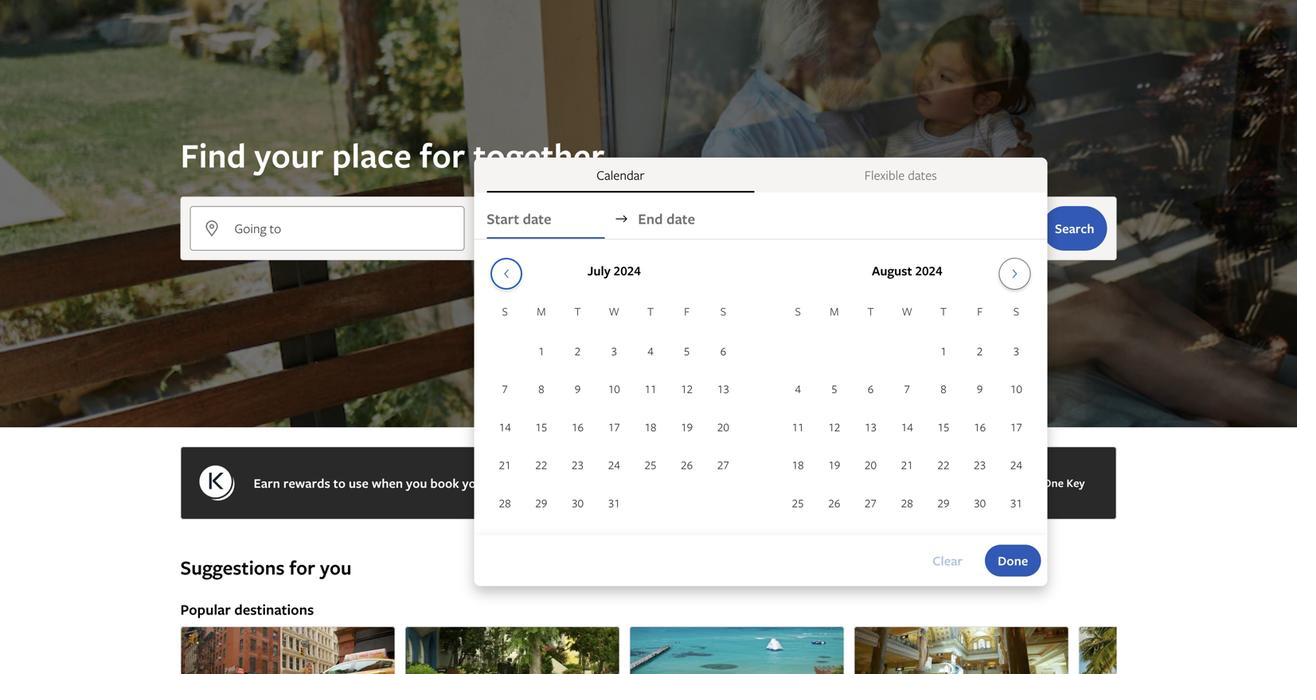 Task type: locate. For each thing, give the bounding box(es) containing it.
0 horizontal spatial 13 button
[[705, 371, 742, 407]]

w
[[609, 304, 619, 319], [902, 304, 913, 319]]

1 horizontal spatial 22
[[938, 458, 950, 473]]

24 inside 'element'
[[1010, 458, 1022, 473]]

2 22 from the left
[[938, 458, 950, 473]]

0 vertical spatial 27 button
[[705, 447, 742, 483]]

2 14 from the left
[[901, 420, 913, 435]]

1 10 button from the left
[[596, 371, 632, 407]]

1 vertical spatial 13 button
[[853, 409, 889, 445]]

15 inside august 2024 'element'
[[938, 420, 950, 435]]

0 horizontal spatial 31
[[608, 496, 620, 511]]

21 inside july 2024 element
[[499, 458, 511, 473]]

2 2 from the left
[[977, 343, 983, 359]]

1 vertical spatial 11
[[792, 420, 804, 435]]

25 button
[[632, 447, 669, 483], [780, 485, 816, 521]]

0 horizontal spatial 10 button
[[596, 371, 632, 407]]

12 button
[[669, 371, 705, 407], [816, 409, 853, 445]]

2 2 button from the left
[[962, 333, 998, 369]]

0 horizontal spatial 16 button
[[560, 409, 596, 445]]

done
[[998, 552, 1028, 570]]

16 inside july 2024 element
[[572, 420, 584, 435]]

f
[[684, 304, 690, 319], [977, 304, 983, 319]]

2 10 from the left
[[1010, 381, 1022, 397]]

26 button
[[669, 447, 705, 483], [816, 485, 853, 521]]

date
[[523, 209, 551, 229], [666, 209, 695, 229]]

0 horizontal spatial your
[[254, 133, 324, 178]]

28 inside august 2024 'element'
[[901, 496, 913, 511]]

1 for august 2024
[[941, 343, 947, 359]]

3 button
[[596, 333, 632, 369], [998, 333, 1035, 369]]

4 inside 'element'
[[795, 381, 801, 397]]

6 inside august 2024 'element'
[[868, 381, 874, 397]]

0 horizontal spatial 26 button
[[669, 447, 705, 483]]

16
[[572, 420, 584, 435], [974, 420, 986, 435]]

0 horizontal spatial 10
[[608, 381, 620, 397]]

2 9 from the left
[[977, 381, 983, 397]]

26 inside august 2024 'element'
[[828, 496, 840, 511]]

1 horizontal spatial 9 button
[[962, 371, 998, 407]]

8
[[538, 381, 544, 397], [941, 381, 947, 397]]

2 inside august 2024 'element'
[[977, 343, 983, 359]]

19 for 19 button to the left
[[681, 420, 693, 435]]

0 vertical spatial 6
[[720, 343, 726, 359]]

0 horizontal spatial 6
[[720, 343, 726, 359]]

2 17 button from the left
[[998, 409, 1035, 445]]

0 horizontal spatial 11 button
[[632, 371, 669, 407]]

2024 right july
[[614, 262, 641, 279]]

1 horizontal spatial date
[[666, 209, 695, 229]]

9 inside july 2024 element
[[575, 381, 581, 397]]

0 vertical spatial 12 button
[[669, 371, 705, 407]]

1 vertical spatial 20
[[865, 458, 877, 473]]

1 horizontal spatial 11 button
[[780, 409, 816, 445]]

1 horizontal spatial 4
[[795, 381, 801, 397]]

1 15 from the left
[[535, 420, 547, 435]]

f inside july 2024 element
[[684, 304, 690, 319]]

1 9 button from the left
[[560, 371, 596, 407]]

1 vertical spatial 26
[[828, 496, 840, 511]]

29 button
[[523, 485, 560, 521], [925, 485, 962, 521]]

1 10 from the left
[[608, 381, 620, 397]]

17 inside july 2024 element
[[608, 420, 620, 435]]

1 3 from the left
[[611, 343, 617, 359]]

1 horizontal spatial 26 button
[[816, 485, 853, 521]]

0 horizontal spatial 12
[[681, 381, 693, 397]]

1 inside august 2024 'element'
[[941, 343, 947, 359]]

2 button inside august 2024 'element'
[[962, 333, 998, 369]]

2 24 from the left
[[1010, 458, 1022, 473]]

getaway
[[520, 475, 568, 492]]

0 horizontal spatial 14
[[499, 420, 511, 435]]

m for august 2024
[[830, 304, 839, 319]]

30 button up clear at right
[[962, 485, 998, 521]]

1 f from the left
[[684, 304, 690, 319]]

0 vertical spatial 13
[[717, 381, 729, 397]]

1 horizontal spatial 14 button
[[889, 409, 925, 445]]

2 3 button from the left
[[998, 333, 1035, 369]]

calendar link
[[487, 158, 754, 193]]

14 inside august 2024 'element'
[[901, 420, 913, 435]]

earn
[[254, 475, 280, 492]]

1 3 button from the left
[[596, 333, 632, 369]]

25 inside august 2024 'element'
[[792, 496, 804, 511]]

1 horizontal spatial 8 button
[[925, 371, 962, 407]]

3 button for august 2024
[[998, 333, 1035, 369]]

5 inside august 2024 'element'
[[831, 381, 837, 397]]

date for start date
[[523, 209, 551, 229]]

0 horizontal spatial 19
[[681, 420, 693, 435]]

13 inside july 2024 element
[[717, 381, 729, 397]]

july 2024
[[588, 262, 641, 279]]

6 button
[[705, 333, 742, 369], [853, 371, 889, 407]]

application
[[487, 252, 1035, 523]]

2 15 from the left
[[938, 420, 950, 435]]

1 28 button from the left
[[487, 485, 523, 521]]

for
[[420, 133, 465, 178], [289, 555, 315, 581]]

date inside button
[[666, 209, 695, 229]]

1 14 from the left
[[499, 420, 511, 435]]

0 horizontal spatial 18 button
[[632, 409, 669, 445]]

1 horizontal spatial 10 button
[[998, 371, 1035, 407]]

m inside august 2024 'element'
[[830, 304, 839, 319]]

1 31 button from the left
[[596, 485, 632, 521]]

1 vertical spatial 5 button
[[816, 371, 853, 407]]

2 2024 from the left
[[915, 262, 942, 279]]

w inside august 2024 'element'
[[902, 304, 913, 319]]

2 24 button from the left
[[998, 447, 1035, 483]]

4 button inside 'element'
[[780, 371, 816, 407]]

19 inside august 2024 'element'
[[828, 458, 840, 473]]

your left next at the left of page
[[462, 475, 489, 492]]

2 29 button from the left
[[925, 485, 962, 521]]

t
[[574, 304, 581, 319], [647, 304, 654, 319], [867, 304, 874, 319], [940, 304, 947, 319]]

7 inside july 2024 element
[[502, 381, 508, 397]]

0 horizontal spatial 8
[[538, 381, 544, 397]]

1 8 from the left
[[538, 381, 544, 397]]

2 29 from the left
[[938, 496, 950, 511]]

23
[[572, 458, 584, 473], [974, 458, 986, 473]]

31 inside july 2024 element
[[608, 496, 620, 511]]

1 vertical spatial 4 button
[[780, 371, 816, 407]]

31 button
[[596, 485, 632, 521], [998, 485, 1035, 521]]

1 horizontal spatial 13 button
[[853, 409, 889, 445]]

10
[[608, 381, 620, 397], [1010, 381, 1022, 397]]

date right the end
[[666, 209, 695, 229]]

15 button
[[523, 409, 560, 445], [925, 409, 962, 445]]

18 button inside july 2024 element
[[632, 409, 669, 445]]

1 horizontal spatial 29 button
[[925, 485, 962, 521]]

1 30 from the left
[[572, 496, 584, 511]]

22 inside july 2024 element
[[535, 458, 547, 473]]

2 21 from the left
[[901, 458, 913, 473]]

2 8 from the left
[[941, 381, 947, 397]]

1 2 button from the left
[[560, 333, 596, 369]]

august 2024 element
[[780, 303, 1035, 523]]

1 horizontal spatial 12
[[828, 420, 840, 435]]

10 inside july 2024 element
[[608, 381, 620, 397]]

18 button
[[632, 409, 669, 445], [780, 447, 816, 483]]

0 horizontal spatial m
[[537, 304, 546, 319]]

21 for 2nd 21 button from the left
[[901, 458, 913, 473]]

7 button
[[487, 371, 523, 407], [889, 371, 925, 407]]

tab list
[[474, 158, 1047, 193]]

for inside wizard region
[[420, 133, 465, 178]]

29 button up clear button
[[925, 485, 962, 521]]

1 vertical spatial 25 button
[[780, 485, 816, 521]]

application containing july 2024
[[487, 252, 1035, 523]]

1 vertical spatial 27 button
[[853, 485, 889, 521]]

2 1 from the left
[[941, 343, 947, 359]]

2 button for july 2024
[[560, 333, 596, 369]]

1 m from the left
[[537, 304, 546, 319]]

2 button inside july 2024 element
[[560, 333, 596, 369]]

1 w from the left
[[609, 304, 619, 319]]

16 inside august 2024 'element'
[[974, 420, 986, 435]]

1 28 from the left
[[499, 496, 511, 511]]

6
[[720, 343, 726, 359], [868, 381, 874, 397]]

21
[[499, 458, 511, 473], [901, 458, 913, 473]]

2 w from the left
[[902, 304, 913, 319]]

31 down vrbo,
[[608, 496, 620, 511]]

18
[[645, 420, 657, 435], [792, 458, 804, 473]]

1 vertical spatial 27
[[865, 496, 877, 511]]

1 17 button from the left
[[596, 409, 632, 445]]

application inside wizard region
[[487, 252, 1035, 523]]

12
[[681, 381, 693, 397], [828, 420, 840, 435]]

1 horizontal spatial 9
[[977, 381, 983, 397]]

0 horizontal spatial 1
[[538, 343, 544, 359]]

for up destinations
[[289, 555, 315, 581]]

22 button
[[523, 447, 560, 483], [925, 447, 962, 483]]

0 horizontal spatial 5
[[684, 343, 690, 359]]

hotels.com
[[699, 475, 765, 492]]

1 horizontal spatial 20
[[865, 458, 877, 473]]

5
[[684, 343, 690, 359], [831, 381, 837, 397]]

2 date from the left
[[666, 209, 695, 229]]

28 button up clear button
[[889, 485, 925, 521]]

4 s from the left
[[1013, 304, 1019, 319]]

2 1 button from the left
[[925, 333, 962, 369]]

w for august
[[902, 304, 913, 319]]

0 horizontal spatial 2 button
[[560, 333, 596, 369]]

0 horizontal spatial 23 button
[[560, 447, 596, 483]]

2 button for august 2024
[[962, 333, 998, 369]]

31 button up done button
[[998, 485, 1035, 521]]

1 horizontal spatial 15
[[938, 420, 950, 435]]

20 button
[[705, 409, 742, 445], [853, 447, 889, 483]]

m inside july 2024 element
[[537, 304, 546, 319]]

2 30 button from the left
[[962, 485, 998, 521]]

17 button
[[596, 409, 632, 445], [998, 409, 1035, 445]]

25 button inside august 2024 'element'
[[780, 485, 816, 521]]

28 button
[[487, 485, 523, 521], [889, 485, 925, 521]]

1 29 from the left
[[535, 496, 547, 511]]

1 date from the left
[[523, 209, 551, 229]]

1 t from the left
[[574, 304, 581, 319]]

1 8 button from the left
[[523, 371, 560, 407]]

2 m from the left
[[830, 304, 839, 319]]

2024 for july 2024
[[614, 262, 641, 279]]

0 horizontal spatial 25
[[645, 458, 657, 473]]

0 horizontal spatial 25 button
[[632, 447, 669, 483]]

2 16 button from the left
[[962, 409, 998, 445]]

17 inside august 2024 'element'
[[1010, 420, 1022, 435]]

30 up clear button
[[974, 496, 986, 511]]

2 f from the left
[[977, 304, 983, 319]]

your inside wizard region
[[254, 133, 324, 178]]

16 button
[[560, 409, 596, 445], [962, 409, 998, 445]]

23 button
[[560, 447, 596, 483], [962, 447, 998, 483]]

25 button left the and
[[632, 447, 669, 483]]

0 horizontal spatial 21 button
[[487, 447, 523, 483]]

2 inside july 2024 element
[[575, 343, 581, 359]]

1 horizontal spatial 25 button
[[780, 485, 816, 521]]

31 for 2nd 31 button from the left
[[1010, 496, 1022, 511]]

start date button
[[487, 199, 605, 239]]

1 9 from the left
[[575, 381, 581, 397]]

29 up clear button
[[938, 496, 950, 511]]

26
[[681, 458, 693, 473], [828, 496, 840, 511]]

0 horizontal spatial 3
[[611, 343, 617, 359]]

tab list containing calendar
[[474, 158, 1047, 193]]

2 17 from the left
[[1010, 420, 1022, 435]]

3 inside august 2024 'element'
[[1013, 343, 1019, 359]]

1 2 from the left
[[575, 343, 581, 359]]

3
[[611, 343, 617, 359], [1013, 343, 1019, 359]]

29 inside july 2024 element
[[535, 496, 547, 511]]

0 horizontal spatial 17 button
[[596, 409, 632, 445]]

and
[[675, 475, 696, 492]]

0 horizontal spatial 2024
[[614, 262, 641, 279]]

7
[[502, 381, 508, 397], [904, 381, 910, 397]]

0 vertical spatial 20
[[717, 420, 729, 435]]

19 inside july 2024 element
[[681, 420, 693, 435]]

31 up done button
[[1010, 496, 1022, 511]]

soho - tribeca which includes street scenes and a city image
[[180, 627, 395, 674]]

25 button right hotels.com
[[780, 485, 816, 521]]

1 14 button from the left
[[487, 409, 523, 445]]

w for july
[[609, 304, 619, 319]]

1 15 button from the left
[[523, 409, 560, 445]]

0 horizontal spatial 21
[[499, 458, 511, 473]]

14
[[499, 420, 511, 435], [901, 420, 913, 435]]

0 horizontal spatial 14 button
[[487, 409, 523, 445]]

29 inside august 2024 'element'
[[938, 496, 950, 511]]

2 9 button from the left
[[962, 371, 998, 407]]

2 for august 2024
[[977, 343, 983, 359]]

1 horizontal spatial 3 button
[[998, 333, 1035, 369]]

1 inside july 2024 element
[[538, 343, 544, 359]]

1 1 from the left
[[538, 343, 544, 359]]

1 horizontal spatial w
[[902, 304, 913, 319]]

24 for first 24 button from right
[[1010, 458, 1022, 473]]

1 31 from the left
[[608, 496, 620, 511]]

21 inside august 2024 'element'
[[901, 458, 913, 473]]

0 horizontal spatial 24 button
[[596, 447, 632, 483]]

8 button
[[523, 371, 560, 407], [925, 371, 962, 407]]

0 horizontal spatial 8 button
[[523, 371, 560, 407]]

1 horizontal spatial 10
[[1010, 381, 1022, 397]]

2024
[[614, 262, 641, 279], [915, 262, 942, 279]]

0 horizontal spatial 5 button
[[669, 333, 705, 369]]

26 inside july 2024 element
[[681, 458, 693, 473]]

30 button left expedia,
[[560, 485, 596, 521]]

next
[[492, 475, 517, 492]]

book
[[430, 475, 459, 492]]

19 for bottom 19 button
[[828, 458, 840, 473]]

10 button
[[596, 371, 632, 407], [998, 371, 1035, 407]]

20
[[717, 420, 729, 435], [865, 458, 877, 473]]

1 21 from the left
[[499, 458, 511, 473]]

9 button
[[560, 371, 596, 407], [962, 371, 998, 407]]

14 for 1st the 14 button from right
[[901, 420, 913, 435]]

2 for july 2024
[[575, 343, 581, 359]]

1 horizontal spatial 24
[[1010, 458, 1022, 473]]

w down july 2024
[[609, 304, 619, 319]]

0 horizontal spatial f
[[684, 304, 690, 319]]

0 vertical spatial 26 button
[[669, 447, 705, 483]]

1 horizontal spatial 5 button
[[816, 371, 853, 407]]

f inside august 2024 'element'
[[977, 304, 983, 319]]

4
[[648, 343, 654, 359], [795, 381, 801, 397]]

6 inside july 2024 element
[[720, 343, 726, 359]]

31 inside august 2024 'element'
[[1010, 496, 1022, 511]]

0 horizontal spatial 3 button
[[596, 333, 632, 369]]

w down august 2024
[[902, 304, 913, 319]]

0 horizontal spatial 15
[[535, 420, 547, 435]]

2 28 from the left
[[901, 496, 913, 511]]

13
[[717, 381, 729, 397], [865, 420, 877, 435]]

1 29 button from the left
[[523, 485, 560, 521]]

0 horizontal spatial 1 button
[[523, 333, 560, 369]]

4 button
[[632, 333, 669, 369], [780, 371, 816, 407]]

end
[[638, 209, 663, 229]]

1 23 button from the left
[[560, 447, 596, 483]]

25 inside july 2024 element
[[645, 458, 657, 473]]

1 vertical spatial for
[[289, 555, 315, 581]]

1 17 from the left
[[608, 420, 620, 435]]

1 vertical spatial your
[[462, 475, 489, 492]]

0 horizontal spatial 28 button
[[487, 485, 523, 521]]

1 horizontal spatial 18
[[792, 458, 804, 473]]

1 1 button from the left
[[523, 333, 560, 369]]

1 horizontal spatial 19 button
[[816, 447, 853, 483]]

3 button for july 2024
[[596, 333, 632, 369]]

2 16 from the left
[[974, 420, 986, 435]]

date inside button
[[523, 209, 551, 229]]

1 horizontal spatial 14
[[901, 420, 913, 435]]

24
[[608, 458, 620, 473], [1010, 458, 1022, 473]]

13 button inside august 2024 'element'
[[853, 409, 889, 445]]

1 horizontal spatial for
[[420, 133, 465, 178]]

1 7 from the left
[[502, 381, 508, 397]]

25 button inside july 2024 element
[[632, 447, 669, 483]]

5 inside july 2024 element
[[684, 343, 690, 359]]

1 horizontal spatial you
[[406, 475, 427, 492]]

2 7 from the left
[[904, 381, 910, 397]]

0 horizontal spatial 27 button
[[705, 447, 742, 483]]

30 down on
[[572, 496, 584, 511]]

16 for first 16 button from right
[[974, 420, 986, 435]]

18 button right hotels.com
[[780, 447, 816, 483]]

0 horizontal spatial 12 button
[[669, 371, 705, 407]]

30
[[572, 496, 584, 511], [974, 496, 986, 511]]

31 button right on
[[596, 485, 632, 521]]

1 button
[[523, 333, 560, 369], [925, 333, 962, 369]]

18 inside august 2024 'element'
[[792, 458, 804, 473]]

m
[[537, 304, 546, 319], [830, 304, 839, 319]]

1 horizontal spatial 28
[[901, 496, 913, 511]]

31
[[608, 496, 620, 511], [1010, 496, 1022, 511]]

28 inside july 2024 element
[[499, 496, 511, 511]]

2 8 button from the left
[[925, 371, 962, 407]]

29 button left on
[[523, 485, 560, 521]]

25
[[645, 458, 657, 473], [792, 496, 804, 511]]

south beach featuring tropical scenes, general coastal views and a beach image
[[1079, 627, 1294, 674]]

0 vertical spatial 13 button
[[705, 371, 742, 407]]

27 inside august 2024 'element'
[[865, 496, 877, 511]]

4 t from the left
[[940, 304, 947, 319]]

13 button
[[705, 371, 742, 407], [853, 409, 889, 445]]

1 22 from the left
[[535, 458, 547, 473]]

1 23 from the left
[[572, 458, 584, 473]]

3 inside july 2024 element
[[611, 343, 617, 359]]

14 inside july 2024 element
[[499, 420, 511, 435]]

31 for 1st 31 button
[[608, 496, 620, 511]]

2 3 from the left
[[1013, 343, 1019, 359]]

2 button
[[560, 333, 596, 369], [962, 333, 998, 369]]

s
[[502, 304, 508, 319], [720, 304, 726, 319], [795, 304, 801, 319], [1013, 304, 1019, 319]]

1 16 from the left
[[572, 420, 584, 435]]

17
[[608, 420, 620, 435], [1010, 420, 1022, 435]]

1 horizontal spatial 27
[[865, 496, 877, 511]]

use
[[349, 475, 369, 492]]

2024 for august 2024
[[915, 262, 942, 279]]

your right find
[[254, 133, 324, 178]]

27
[[717, 458, 729, 473], [865, 496, 877, 511]]

0 horizontal spatial 15 button
[[523, 409, 560, 445]]

you
[[406, 475, 427, 492], [320, 555, 352, 581]]

2 31 button from the left
[[998, 485, 1035, 521]]

18 button up expedia,
[[632, 409, 669, 445]]

3 for august 2024
[[1013, 343, 1019, 359]]

1 horizontal spatial 7 button
[[889, 371, 925, 407]]

2 15 button from the left
[[925, 409, 962, 445]]

19 button
[[669, 409, 705, 445], [816, 447, 853, 483]]

for right place
[[420, 133, 465, 178]]

together
[[473, 133, 605, 178]]

11 inside august 2024 'element'
[[792, 420, 804, 435]]

15
[[535, 420, 547, 435], [938, 420, 950, 435]]

27 button
[[705, 447, 742, 483], [853, 485, 889, 521]]

1 horizontal spatial 29
[[938, 496, 950, 511]]

2 23 from the left
[[974, 458, 986, 473]]

0 horizontal spatial 18
[[645, 420, 657, 435]]

2 31 from the left
[[1010, 496, 1022, 511]]

0 vertical spatial 26
[[681, 458, 693, 473]]

29 down getaway
[[535, 496, 547, 511]]

end date
[[638, 209, 695, 229]]

your
[[254, 133, 324, 178], [462, 475, 489, 492]]

2024 right august at the top of page
[[915, 262, 942, 279]]

15 button inside july 2024 element
[[523, 409, 560, 445]]

27 inside july 2024 element
[[717, 458, 729, 473]]

2 30 from the left
[[974, 496, 986, 511]]

1 24 from the left
[[608, 458, 620, 473]]

0 horizontal spatial 26
[[681, 458, 693, 473]]

30 inside august 2024 'element'
[[974, 496, 986, 511]]

1 button for august 2024
[[925, 333, 962, 369]]

7 inside august 2024 'element'
[[904, 381, 910, 397]]

7 for second 7 button from the right
[[502, 381, 508, 397]]

22 inside august 2024 'element'
[[938, 458, 950, 473]]

1
[[538, 343, 544, 359], [941, 343, 947, 359]]

1 vertical spatial 5
[[831, 381, 837, 397]]

0 vertical spatial 19 button
[[669, 409, 705, 445]]

22
[[535, 458, 547, 473], [938, 458, 950, 473]]

date right start at the top left of the page
[[523, 209, 551, 229]]

vrbo,
[[589, 475, 620, 492]]

destinations
[[234, 600, 314, 620]]

0 vertical spatial 4
[[648, 343, 654, 359]]

1 horizontal spatial 20 button
[[853, 447, 889, 483]]

w inside july 2024 element
[[609, 304, 619, 319]]

3 s from the left
[[795, 304, 801, 319]]

to
[[333, 475, 346, 492]]

1 2024 from the left
[[614, 262, 641, 279]]

1 horizontal spatial 28 button
[[889, 485, 925, 521]]

29
[[535, 496, 547, 511], [938, 496, 950, 511]]

28 button right the book
[[487, 485, 523, 521]]

2 21 button from the left
[[889, 447, 925, 483]]

0 horizontal spatial w
[[609, 304, 619, 319]]



Task type: describe. For each thing, give the bounding box(es) containing it.
3 for july 2024
[[611, 343, 617, 359]]

when
[[372, 475, 403, 492]]

f for august 2024
[[977, 304, 983, 319]]

july
[[588, 262, 611, 279]]

start
[[487, 209, 519, 229]]

13 button inside july 2024 element
[[705, 371, 742, 407]]

next month image
[[1005, 268, 1025, 280]]

expedia,
[[623, 475, 671, 492]]

2 23 button from the left
[[962, 447, 998, 483]]

clear button
[[920, 545, 975, 577]]

30 inside july 2024 element
[[572, 496, 584, 511]]

18 button inside august 2024 'element'
[[780, 447, 816, 483]]

28 for 1st 28 button from left
[[499, 496, 511, 511]]

7 for first 7 button from right
[[904, 381, 910, 397]]

18 inside july 2024 element
[[645, 420, 657, 435]]

0 horizontal spatial for
[[289, 555, 315, 581]]

date for end date
[[666, 209, 695, 229]]

15 button inside august 2024 'element'
[[925, 409, 962, 445]]

search
[[1055, 220, 1094, 237]]

search button
[[1042, 206, 1107, 251]]

16 for 2nd 16 button from right
[[572, 420, 584, 435]]

2 10 button from the left
[[998, 371, 1035, 407]]

0 horizontal spatial 19 button
[[669, 409, 705, 445]]

23 inside august 2024 'element'
[[974, 458, 986, 473]]

find your place for together
[[180, 133, 605, 178]]

28 for 1st 28 button from right
[[901, 496, 913, 511]]

1 button for july 2024
[[523, 333, 560, 369]]

8 inside august 2024 'element'
[[941, 381, 947, 397]]

directional image
[[614, 212, 628, 226]]

flexible dates
[[865, 166, 937, 184]]

0 vertical spatial you
[[406, 475, 427, 492]]

cancun which includes a sandy beach, landscape views and general coastal views image
[[629, 627, 844, 674]]

22 for 2nd "22" button from the right
[[535, 458, 547, 473]]

12 inside august 2024 'element'
[[828, 420, 840, 435]]

17 for "17" 'button' within july 2024 element
[[608, 420, 620, 435]]

2 14 button from the left
[[889, 409, 925, 445]]

0 vertical spatial 6 button
[[705, 333, 742, 369]]

1 vertical spatial 6 button
[[853, 371, 889, 407]]

georgetown - foggy bottom showing a house, a city and street scenes image
[[405, 627, 620, 674]]

suggestions for you
[[180, 555, 352, 581]]

1 22 button from the left
[[523, 447, 560, 483]]

on
[[571, 475, 586, 492]]

done button
[[985, 545, 1041, 577]]

2 7 button from the left
[[889, 371, 925, 407]]

calendar
[[597, 166, 645, 184]]

start date
[[487, 209, 551, 229]]

rewards
[[283, 475, 330, 492]]

1 vertical spatial 19 button
[[816, 447, 853, 483]]

1 16 button from the left
[[560, 409, 596, 445]]

august 2024
[[872, 262, 942, 279]]

clear
[[933, 552, 963, 570]]

11 inside july 2024 element
[[645, 381, 657, 397]]

flexible
[[865, 166, 905, 184]]

14 for 2nd the 14 button from right
[[499, 420, 511, 435]]

0 horizontal spatial you
[[320, 555, 352, 581]]

9 inside august 2024 'element'
[[977, 381, 983, 397]]

2 s from the left
[[720, 304, 726, 319]]

1 24 button from the left
[[596, 447, 632, 483]]

3 t from the left
[[867, 304, 874, 319]]

place
[[332, 133, 412, 178]]

8 inside july 2024 element
[[538, 381, 544, 397]]

popular destinations
[[180, 600, 314, 620]]

august
[[872, 262, 912, 279]]

17 button inside july 2024 element
[[596, 409, 632, 445]]

end date button
[[638, 199, 756, 239]]

1 vertical spatial 11 button
[[780, 409, 816, 445]]

23 inside july 2024 element
[[572, 458, 584, 473]]

2 t from the left
[[647, 304, 654, 319]]

1 21 button from the left
[[487, 447, 523, 483]]

dates
[[908, 166, 937, 184]]

24 for first 24 button
[[608, 458, 620, 473]]

4 for 4 'button' in the 'element'
[[795, 381, 801, 397]]

5 for left 5 button
[[684, 343, 690, 359]]

popular
[[180, 600, 231, 620]]

previous month image
[[497, 268, 516, 280]]

earn rewards to use when you book your next getaway on vrbo, expedia, and hotels.com
[[254, 475, 765, 492]]

f for july 2024
[[684, 304, 690, 319]]

0 horizontal spatial 4 button
[[632, 333, 669, 369]]

4 for the left 4 'button'
[[648, 343, 654, 359]]

15 inside july 2024 element
[[535, 420, 547, 435]]

tab list inside wizard region
[[474, 158, 1047, 193]]

1 7 button from the left
[[487, 371, 523, 407]]

12 inside july 2024 element
[[681, 381, 693, 397]]

wizard region
[[0, 0, 1297, 587]]

1 vertical spatial 26 button
[[816, 485, 853, 521]]

1 horizontal spatial your
[[462, 475, 489, 492]]

flexible dates link
[[767, 158, 1035, 193]]

2 28 button from the left
[[889, 485, 925, 521]]

recently viewed region
[[171, 530, 1126, 555]]

5 for the rightmost 5 button
[[831, 381, 837, 397]]

1 horizontal spatial 12 button
[[816, 409, 853, 445]]

22 for 2nd "22" button from left
[[938, 458, 950, 473]]

1 s from the left
[[502, 304, 508, 319]]

m for july 2024
[[537, 304, 546, 319]]

0 horizontal spatial 20 button
[[705, 409, 742, 445]]

17 button inside august 2024 'element'
[[998, 409, 1035, 445]]

0 vertical spatial 11 button
[[632, 371, 669, 407]]

suggestions
[[180, 555, 285, 581]]

1 30 button from the left
[[560, 485, 596, 521]]

july 2024 element
[[487, 303, 742, 523]]

17 for "17" 'button' in august 2024 'element'
[[1010, 420, 1022, 435]]

10 inside august 2024 'element'
[[1010, 381, 1022, 397]]

2 22 button from the left
[[925, 447, 962, 483]]

find
[[180, 133, 246, 178]]

21 for first 21 button from the left
[[499, 458, 511, 473]]

20 inside 'element'
[[865, 458, 877, 473]]

1 for july 2024
[[538, 343, 544, 359]]

las vegas featuring interior views image
[[854, 627, 1069, 674]]

13 inside august 2024 'element'
[[865, 420, 877, 435]]



Task type: vqa. For each thing, say whether or not it's contained in the screenshot.


